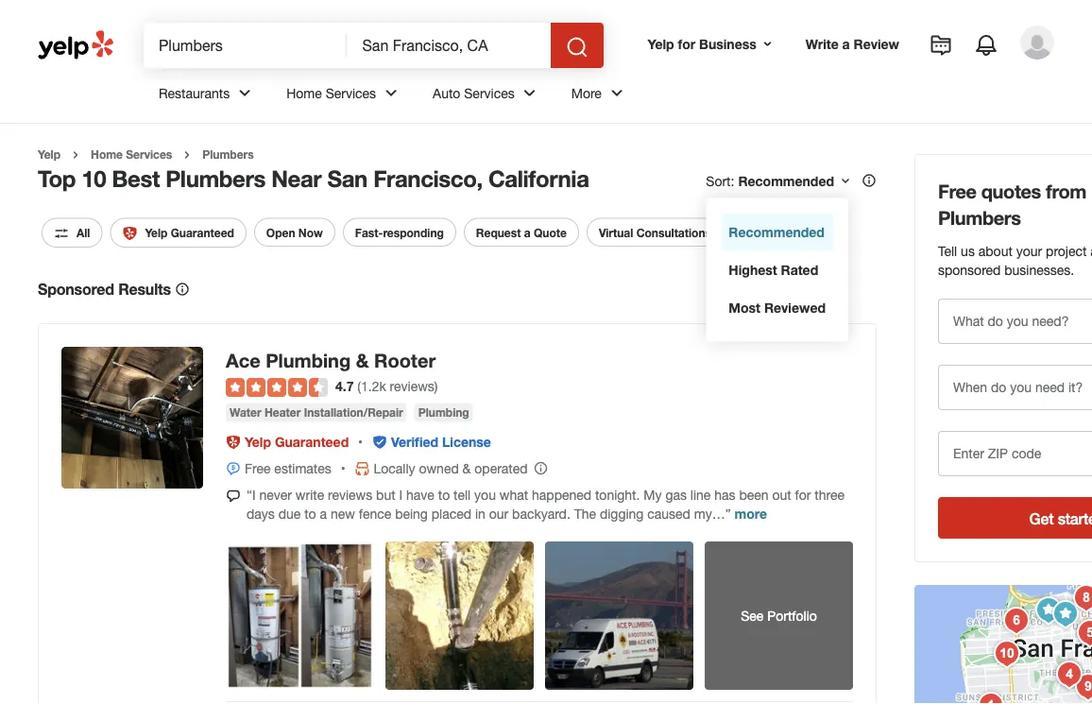 Task type: describe. For each thing, give the bounding box(es) containing it.
fast-responding button
[[343, 218, 456, 247]]

sponsored
[[38, 280, 114, 298]]

owned
[[419, 461, 459, 477]]

business
[[700, 36, 757, 51]]

24 chevron down v2 image for home services
[[380, 82, 403, 104]]

highest
[[729, 262, 778, 277]]

ace plumbing & rooter link
[[226, 349, 436, 371]]

& for owned
[[463, 461, 471, 477]]

free for free quotes from l
[[939, 180, 977, 202]]

16 yelp guaranteed v2 image
[[122, 226, 137, 241]]

days
[[247, 506, 275, 522]]

reviews
[[328, 487, 373, 503]]

filters group
[[38, 218, 728, 247]]

what
[[954, 313, 985, 329]]

& for plumbing
[[356, 349, 369, 371]]

do for what
[[988, 313, 1004, 329]]

i
[[399, 487, 403, 503]]

see portfolio
[[741, 608, 817, 624]]

more link
[[556, 68, 644, 123]]

restaurants
[[159, 85, 230, 101]]

open now button
[[254, 218, 335, 247]]

0 horizontal spatial home
[[91, 148, 123, 161]]

business categories element
[[144, 68, 1055, 123]]

most reviewed button
[[722, 289, 834, 327]]

l
[[1092, 180, 1093, 202]]

tell
[[939, 243, 958, 259]]

sort:
[[706, 173, 735, 188]]

tell us about your project a
[[939, 243, 1093, 278]]

all
[[77, 226, 90, 239]]

get starte
[[1030, 510, 1093, 527]]

but
[[376, 487, 396, 503]]

what
[[500, 487, 529, 503]]

16 free estimates v2 image
[[226, 461, 241, 476]]

16 locally owned v2 image
[[355, 461, 370, 476]]

0 vertical spatial yelp guaranteed button
[[110, 218, 247, 247]]

16 verified v2 image
[[372, 435, 387, 450]]

4.7 (1.2k reviews)
[[336, 378, 438, 394]]

1 horizontal spatial home services link
[[271, 68, 418, 123]]

most
[[729, 300, 761, 315]]

tell
[[454, 487, 471, 503]]

1 vertical spatial home services
[[91, 148, 172, 161]]

yelp inside yelp for business button
[[648, 36, 675, 51]]

water heater installation/repair button
[[226, 403, 407, 422]]

0 horizontal spatial 16 info v2 image
[[175, 282, 190, 297]]

home services inside business categories element
[[287, 85, 376, 101]]

home inside business categories element
[[287, 85, 322, 101]]

consultations
[[637, 226, 712, 239]]

reviewed
[[765, 300, 826, 315]]

water
[[230, 406, 261, 419]]

free for free estimates
[[245, 461, 271, 477]]

reviews)
[[390, 378, 438, 394]]

portfolio
[[768, 608, 817, 624]]

estimates
[[274, 461, 332, 477]]

auto services link
[[418, 68, 556, 123]]

water heater installation/repair link
[[226, 403, 407, 422]]

do for when
[[992, 380, 1007, 395]]

fence
[[359, 506, 392, 522]]

plumbing inside button
[[418, 406, 470, 419]]

0 vertical spatial to
[[438, 487, 450, 503]]

16 chevron right v2 image
[[68, 147, 83, 162]]

about
[[979, 243, 1013, 259]]

fast-
[[355, 226, 383, 239]]

tonight.
[[595, 487, 640, 503]]

virtual consultations button
[[587, 218, 724, 247]]

my…"
[[695, 506, 731, 522]]

16 filter v2 image
[[54, 226, 69, 241]]

has
[[715, 487, 736, 503]]

gas
[[666, 487, 687, 503]]

three
[[815, 487, 845, 503]]

recommended button
[[722, 213, 834, 251]]

john s. image
[[1021, 26, 1055, 60]]

a inside "i never write reviews but i have to tell you what happened tonight. my gas line has been out for three days due to a new fence being placed in our backyard. the digging caused my…"
[[320, 506, 327, 522]]

free estimates
[[245, 461, 332, 477]]

what do you need?
[[954, 313, 1069, 329]]

results
[[118, 280, 171, 298]]

verified license button
[[391, 435, 491, 450]]

a inside button
[[524, 226, 531, 239]]

have
[[406, 487, 435, 503]]

projects image
[[930, 34, 953, 57]]

being
[[395, 506, 428, 522]]

1 horizontal spatial 16 info v2 image
[[862, 173, 877, 188]]

placed
[[432, 506, 472, 522]]

water heater installation/repair
[[230, 406, 403, 419]]

request a quote
[[476, 226, 567, 239]]

services for rightmost home services link
[[326, 85, 376, 101]]

locally
[[374, 461, 416, 477]]

a right write on the top right of page
[[843, 36, 850, 51]]

rooter
[[374, 349, 436, 371]]

starte
[[1058, 510, 1093, 527]]

yelp link
[[38, 148, 60, 161]]

francisco,
[[374, 164, 483, 191]]

when do you need it?
[[954, 380, 1083, 395]]

search image
[[566, 36, 589, 58]]

your
[[1017, 243, 1043, 259]]



Task type: vqa. For each thing, say whether or not it's contained in the screenshot.
THE ALL on the left
yes



Task type: locate. For each thing, give the bounding box(es) containing it.
0 vertical spatial plumbers
[[202, 148, 254, 161]]

0 vertical spatial you
[[1007, 313, 1029, 329]]

top
[[38, 164, 76, 191]]

services inside home services link
[[326, 85, 376, 101]]

to left "tell"
[[438, 487, 450, 503]]

plumbing up 4.7 star rating image
[[266, 349, 351, 371]]

1 vertical spatial free
[[245, 461, 271, 477]]

a inside the tell us about your project a
[[1091, 243, 1093, 259]]

guaranteed inside filters "group"
[[171, 226, 234, 239]]

auto
[[433, 85, 461, 101]]

yelp up top
[[38, 148, 60, 161]]

24 chevron down v2 image right more
[[606, 82, 628, 104]]

write
[[806, 36, 839, 51]]

a right project
[[1091, 243, 1093, 259]]

ace plumbing & rooter
[[226, 349, 436, 371]]

home services up san
[[287, 85, 376, 101]]

16 info v2 image right recommended dropdown button
[[862, 173, 877, 188]]

0 horizontal spatial guaranteed
[[171, 226, 234, 239]]

1 vertical spatial 16 chevron down v2 image
[[838, 173, 854, 188]]

you left need
[[1011, 380, 1032, 395]]

all button
[[42, 218, 102, 247]]

due
[[279, 506, 301, 522]]

out
[[773, 487, 792, 503]]

recommended for recommended dropdown button
[[739, 173, 835, 188]]

most reviewed
[[729, 300, 826, 315]]

24 chevron down v2 image for auto services
[[519, 82, 541, 104]]

0 vertical spatial for
[[678, 36, 696, 51]]

4.7
[[336, 378, 354, 394]]

24 chevron down v2 image inside restaurants link
[[234, 82, 256, 104]]

1 horizontal spatial plumbing
[[418, 406, 470, 419]]

0 horizontal spatial services
[[126, 148, 172, 161]]

24 chevron down v2 image for more
[[606, 82, 628, 104]]

1 horizontal spatial free
[[939, 180, 977, 202]]

1 horizontal spatial guaranteed
[[275, 435, 349, 450]]

1 vertical spatial home services link
[[91, 148, 172, 161]]

need
[[1036, 380, 1065, 395]]

1 horizontal spatial to
[[438, 487, 450, 503]]

locally owned & operated
[[374, 461, 528, 477]]

24 chevron down v2 image
[[234, 82, 256, 104], [606, 82, 628, 104]]

quote
[[534, 226, 567, 239]]

24 chevron down v2 image right auto services
[[519, 82, 541, 104]]

backyard.
[[512, 506, 571, 522]]

restaurants link
[[144, 68, 271, 123]]

0 vertical spatial home services link
[[271, 68, 418, 123]]

0 vertical spatial free
[[939, 180, 977, 202]]

1 horizontal spatial &
[[463, 461, 471, 477]]

sponsored results
[[38, 280, 171, 298]]

1 vertical spatial for
[[796, 487, 811, 503]]

info icon image
[[534, 461, 549, 476], [534, 461, 549, 476]]

recommended up recommended button
[[739, 173, 835, 188]]

plumbers down plumbers link
[[166, 164, 266, 191]]

never
[[259, 487, 292, 503]]

0 vertical spatial 16 chevron down v2 image
[[761, 37, 776, 52]]

get starte button
[[939, 497, 1093, 539]]

none field near
[[363, 35, 536, 56]]

new
[[331, 506, 355, 522]]

0 vertical spatial home
[[287, 85, 322, 101]]

get
[[1030, 510, 1054, 527]]

fast-responding
[[355, 226, 444, 239]]

"i never write reviews but i have to tell you what happened tonight. my gas line has been out for three days due to a new fence being placed in our backyard. the digging caused my…"
[[247, 487, 845, 522]]

for left business
[[678, 36, 696, 51]]

recommended up the highest rated at top right
[[729, 224, 825, 240]]

0 vertical spatial recommended
[[739, 173, 835, 188]]

do
[[988, 313, 1004, 329], [992, 380, 1007, 395]]

24 chevron down v2 image down find text box
[[234, 82, 256, 104]]

1 vertical spatial yelp guaranteed
[[245, 435, 349, 450]]

1 vertical spatial home
[[91, 148, 123, 161]]

services right auto
[[464, 85, 515, 101]]

for inside "i never write reviews but i have to tell you what happened tonight. my gas line has been out for three days due to a new fence being placed in our backyard. the digging caused my…"
[[796, 487, 811, 503]]

yelp guaranteed inside button
[[145, 226, 234, 239]]

free quotes from l
[[939, 180, 1093, 229]]

24 chevron down v2 image left auto
[[380, 82, 403, 104]]

free left quotes
[[939, 180, 977, 202]]

in
[[475, 506, 486, 522]]

1 horizontal spatial 16 chevron down v2 image
[[838, 173, 854, 188]]

yelp guaranteed button up 'results'
[[110, 218, 247, 247]]

yelp for business button
[[641, 27, 783, 61]]

none field find
[[159, 35, 332, 56]]

plumbers right 16 chevron right v2 icon
[[202, 148, 254, 161]]

project
[[1047, 243, 1087, 259]]

1 vertical spatial &
[[463, 461, 471, 477]]

0 vertical spatial 16 info v2 image
[[862, 173, 877, 188]]

1 horizontal spatial 24 chevron down v2 image
[[606, 82, 628, 104]]

you up in
[[475, 487, 496, 503]]

from
[[1047, 180, 1087, 202]]

1 horizontal spatial none field
[[363, 35, 536, 56]]

us
[[961, 243, 975, 259]]

yelp left business
[[648, 36, 675, 51]]

(1.2k
[[358, 378, 386, 394]]

enter zip code
[[954, 446, 1042, 461]]

yelp guaranteed right 16 yelp guaranteed v2 image
[[145, 226, 234, 239]]

1 vertical spatial to
[[305, 506, 316, 522]]

it?
[[1069, 380, 1083, 395]]

license
[[442, 435, 491, 450]]

0 horizontal spatial to
[[305, 506, 316, 522]]

1 none field from the left
[[159, 35, 332, 56]]

1 vertical spatial do
[[992, 380, 1007, 395]]

None field
[[159, 35, 332, 56], [363, 35, 536, 56]]

been
[[740, 487, 769, 503]]

you left need?
[[1007, 313, 1029, 329]]

1 horizontal spatial home
[[287, 85, 322, 101]]

plumbing button
[[415, 403, 473, 422]]

highest rated
[[729, 262, 819, 277]]

0 vertical spatial guaranteed
[[171, 226, 234, 239]]

4.7 star rating image
[[226, 378, 328, 397]]

16 chevron right v2 image
[[180, 147, 195, 162]]

iconyelpguaranteedbadgesmall image
[[226, 435, 241, 450], [226, 435, 241, 450]]

you inside "i never write reviews but i have to tell you what happened tonight. my gas line has been out for three days due to a new fence being placed in our backyard. the digging caused my…"
[[475, 487, 496, 503]]

more
[[735, 506, 768, 522]]

zip
[[989, 446, 1009, 461]]

16 chevron down v2 image for yelp for business
[[761, 37, 776, 52]]

0 vertical spatial &
[[356, 349, 369, 371]]

plumbing link
[[415, 403, 473, 422]]

operated
[[475, 461, 528, 477]]

a left new
[[320, 506, 327, 522]]

0 horizontal spatial home services link
[[91, 148, 172, 161]]

1 24 chevron down v2 image from the left
[[234, 82, 256, 104]]

digging
[[600, 506, 644, 522]]

yelp inside filters "group"
[[145, 226, 168, 239]]

yelp right 16 yelp guaranteed v2 image
[[145, 226, 168, 239]]

24 chevron down v2 image
[[380, 82, 403, 104], [519, 82, 541, 104]]

16 chevron down v2 image for recommended
[[838, 173, 854, 188]]

home down find field
[[287, 85, 322, 101]]

code
[[1012, 446, 1042, 461]]

open
[[266, 226, 295, 239]]

you
[[1007, 313, 1029, 329], [1011, 380, 1032, 395], [475, 487, 496, 503]]

notifications image
[[976, 34, 998, 57]]

home services link
[[271, 68, 418, 123], [91, 148, 172, 161]]

0 horizontal spatial yelp guaranteed
[[145, 226, 234, 239]]

  text field
[[939, 431, 1093, 476]]

yelp guaranteed up estimates
[[245, 435, 349, 450]]

virtual
[[599, 226, 634, 239]]

quotes
[[982, 180, 1042, 202]]

1 vertical spatial yelp guaranteed button
[[245, 435, 349, 451]]

1 vertical spatial plumbing
[[418, 406, 470, 419]]

2 24 chevron down v2 image from the left
[[519, 82, 541, 104]]

2 vertical spatial you
[[475, 487, 496, 503]]

1 vertical spatial you
[[1011, 380, 1032, 395]]

do right what
[[988, 313, 1004, 329]]

& up (1.2k at the bottom
[[356, 349, 369, 371]]

0 horizontal spatial 16 chevron down v2 image
[[761, 37, 776, 52]]

yelp guaranteed button up estimates
[[245, 435, 349, 451]]

need?
[[1033, 313, 1069, 329]]

home
[[287, 85, 322, 101], [91, 148, 123, 161]]

home services up best
[[91, 148, 172, 161]]

0 horizontal spatial &
[[356, 349, 369, 371]]

recommended button
[[739, 173, 854, 188]]

plumbers link
[[202, 148, 254, 161]]

san
[[328, 164, 368, 191]]

yelp down water
[[245, 435, 271, 450]]

& down license
[[463, 461, 471, 477]]

for inside button
[[678, 36, 696, 51]]

2 none field from the left
[[363, 35, 536, 56]]

1 24 chevron down v2 image from the left
[[380, 82, 403, 104]]

0 horizontal spatial home services
[[91, 148, 172, 161]]

yelp guaranteed
[[145, 226, 234, 239], [245, 435, 349, 450]]

home services link up san
[[271, 68, 418, 123]]

verified license
[[391, 435, 491, 450]]

2 24 chevron down v2 image from the left
[[606, 82, 628, 104]]

do right when on the bottom right
[[992, 380, 1007, 395]]

services up best
[[126, 148, 172, 161]]

line
[[691, 487, 711, 503]]

0 vertical spatial do
[[988, 313, 1004, 329]]

1 horizontal spatial for
[[796, 487, 811, 503]]

None search field
[[144, 23, 608, 68]]

16 info v2 image
[[862, 173, 877, 188], [175, 282, 190, 297]]

1 horizontal spatial services
[[326, 85, 376, 101]]

1 vertical spatial recommended
[[729, 224, 825, 240]]

16 chevron down v2 image
[[761, 37, 776, 52], [838, 173, 854, 188]]

happened
[[532, 487, 592, 503]]

24 chevron down v2 image for restaurants
[[234, 82, 256, 104]]

none field up restaurants link
[[159, 35, 332, 56]]

24 chevron down v2 image inside more link
[[606, 82, 628, 104]]

enter
[[954, 446, 985, 461]]

you for need?
[[1007, 313, 1029, 329]]

1 vertical spatial guaranteed
[[275, 435, 349, 450]]

services inside auto services link
[[464, 85, 515, 101]]

0 vertical spatial plumbing
[[266, 349, 351, 371]]

Find text field
[[159, 35, 332, 56]]

home services link up best
[[91, 148, 172, 161]]

0 horizontal spatial free
[[245, 461, 271, 477]]

0 horizontal spatial 24 chevron down v2 image
[[234, 82, 256, 104]]

recommended for recommended button
[[729, 224, 825, 240]]

0 horizontal spatial plumbing
[[266, 349, 351, 371]]

more link
[[735, 506, 768, 522]]

none field up auto
[[363, 35, 536, 56]]

0 vertical spatial yelp guaranteed
[[145, 226, 234, 239]]

plumbing up verified license
[[418, 406, 470, 419]]

write a review
[[806, 36, 900, 51]]

yelp
[[648, 36, 675, 51], [38, 148, 60, 161], [145, 226, 168, 239], [245, 435, 271, 450]]

Near text field
[[363, 35, 536, 56]]

10
[[82, 164, 106, 191]]

to down write
[[305, 506, 316, 522]]

guaranteed right 16 yelp guaranteed v2 image
[[171, 226, 234, 239]]

home up 10
[[91, 148, 123, 161]]

1 horizontal spatial home services
[[287, 85, 376, 101]]

1 vertical spatial plumbers
[[166, 164, 266, 191]]

guaranteed up estimates
[[275, 435, 349, 450]]

24 chevron down v2 image inside home services link
[[380, 82, 403, 104]]

top 10 best plumbers near san francisco, california
[[38, 164, 589, 191]]

request
[[476, 226, 521, 239]]

free inside free quotes from l
[[939, 180, 977, 202]]

my
[[644, 487, 662, 503]]

to
[[438, 487, 450, 503], [305, 506, 316, 522]]

write
[[296, 487, 324, 503]]

0 horizontal spatial none field
[[159, 35, 332, 56]]

free right 16 free estimates v2 image
[[245, 461, 271, 477]]

services for auto services link
[[464, 85, 515, 101]]

1 horizontal spatial yelp guaranteed
[[245, 435, 349, 450]]

0 horizontal spatial for
[[678, 36, 696, 51]]

you for need
[[1011, 380, 1032, 395]]

16 speech v2 image
[[226, 489, 241, 504]]

yelp for business
[[648, 36, 757, 51]]

verified
[[391, 435, 439, 450]]

plumbing
[[266, 349, 351, 371], [418, 406, 470, 419]]

24 chevron down v2 image inside auto services link
[[519, 82, 541, 104]]

0 vertical spatial home services
[[287, 85, 376, 101]]

recommended inside button
[[729, 224, 825, 240]]

see
[[741, 608, 764, 624]]

What do you need? field
[[939, 299, 1093, 344]]

16 chevron down v2 image inside recommended dropdown button
[[838, 173, 854, 188]]

16 chevron down v2 image inside yelp for business button
[[761, 37, 776, 52]]

2 horizontal spatial services
[[464, 85, 515, 101]]

0 horizontal spatial 24 chevron down v2 image
[[380, 82, 403, 104]]

near
[[271, 164, 322, 191]]

a left quote
[[524, 226, 531, 239]]

user actions element
[[633, 24, 1081, 140]]

1 vertical spatial 16 info v2 image
[[175, 282, 190, 297]]

When do you need it? field
[[939, 365, 1093, 410]]

16 info v2 image right 'results'
[[175, 282, 190, 297]]

services
[[326, 85, 376, 101], [464, 85, 515, 101], [126, 148, 172, 161]]

now
[[299, 226, 323, 239]]

yelp guaranteed button
[[110, 218, 247, 247], [245, 435, 349, 451]]

1 horizontal spatial 24 chevron down v2 image
[[519, 82, 541, 104]]

services up san
[[326, 85, 376, 101]]

for right out
[[796, 487, 811, 503]]



